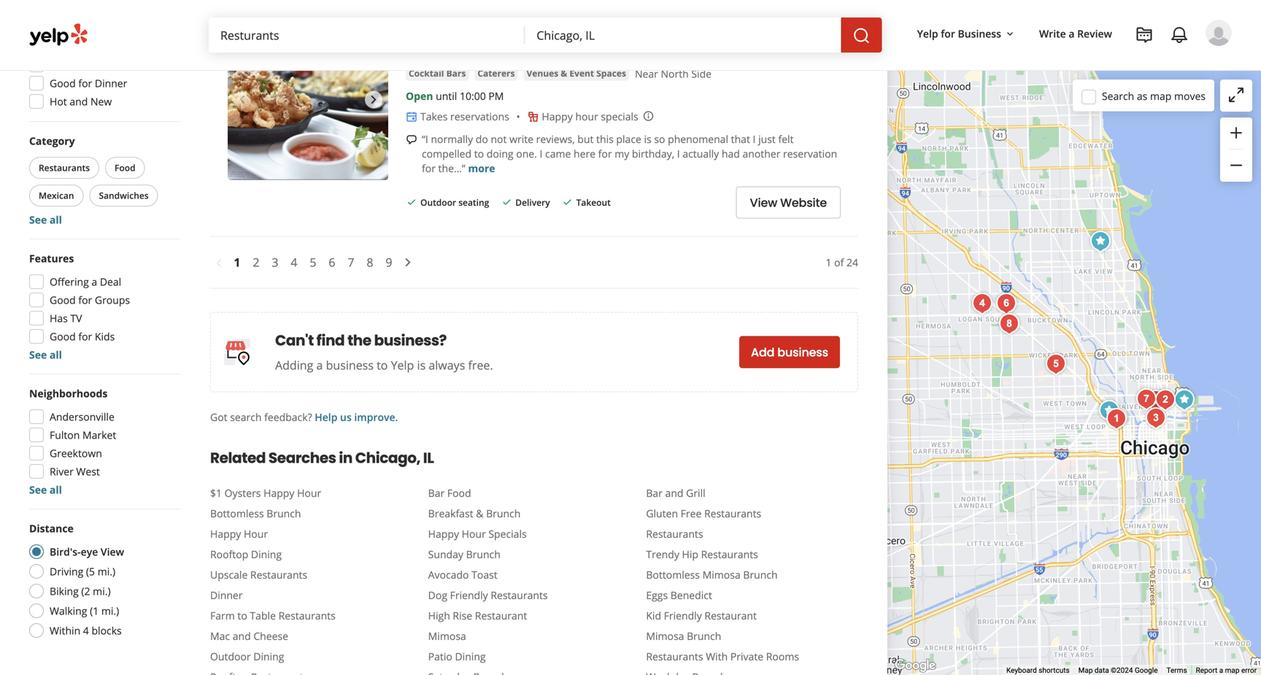 Task type: describe. For each thing, give the bounding box(es) containing it.
8 link
[[361, 252, 380, 274]]

business?
[[374, 331, 447, 351]]

grill
[[687, 486, 706, 500]]

keyboard shortcuts
[[1007, 666, 1070, 675]]

4 star rating image
[[406, 44, 485, 59]]

map region
[[788, 5, 1262, 675]]

yelp inside button
[[918, 27, 939, 41]]

add business link
[[740, 336, 841, 369]]

happy inside gluten free restaurants happy hour
[[210, 527, 241, 541]]

hot
[[50, 95, 67, 108]]

3 link
[[266, 252, 285, 274]]

features
[[29, 252, 74, 265]]

got
[[210, 411, 228, 424]]

bottomless inside bottomless mimosa brunch dinner
[[647, 568, 700, 582]]

terms link
[[1167, 666, 1188, 675]]

reservations
[[451, 110, 510, 124]]

16 takes reservations v2 image
[[406, 111, 418, 123]]

8
[[367, 255, 374, 270]]

1 horizontal spatial takeout
[[577, 196, 611, 208]]

find
[[317, 331, 345, 351]]

24 chevron left v2 image
[[210, 255, 228, 272]]

more link
[[468, 161, 495, 175]]

can't
[[275, 331, 314, 351]]

restaurants left "with"
[[647, 650, 704, 664]]

river
[[50, 465, 74, 479]]

atta girl image
[[995, 310, 1025, 339]]

good for has
[[50, 330, 76, 344]]

mimosa for mimosa brunch outdoor dining
[[647, 630, 685, 643]]

mi.) for driving (5 mi.)
[[98, 565, 115, 579]]

teddy r. image
[[1206, 20, 1233, 46]]

greektown
[[50, 447, 102, 460]]

outdoor seating
[[421, 196, 489, 208]]

cocktail bars link
[[406, 66, 469, 81]]

reservations
[[50, 40, 111, 54]]

sunday brunch link
[[428, 547, 641, 562]]

mimosa brunch outdoor dining
[[210, 630, 722, 664]]

related searches in chicago, il
[[210, 448, 434, 469]]

bar for food
[[428, 486, 445, 500]]

none field things to do, nail salons, plumbers
[[209, 18, 525, 53]]

page: 4 element
[[291, 254, 298, 271]]

cocktail bars button
[[406, 66, 469, 81]]

specials
[[601, 110, 639, 124]]

hot and new
[[50, 95, 112, 108]]

avocado toast link
[[428, 568, 641, 582]]

biking (2 mi.)
[[50, 585, 111, 598]]

expand map image
[[1228, 86, 1246, 104]]

write
[[510, 132, 534, 146]]

bottomless brunch link
[[210, 507, 423, 521]]

(5
[[86, 565, 95, 579]]

4.0
[[491, 43, 505, 57]]

is for not
[[644, 132, 652, 146]]

group containing category
[[26, 134, 181, 227]]

restaurants button
[[29, 157, 99, 179]]

andersonville
[[50, 410, 115, 424]]

mimosa inside bottomless mimosa brunch dinner
[[703, 568, 741, 582]]

market
[[83, 428, 116, 442]]

farm
[[210, 609, 235, 623]]

always
[[429, 358, 465, 373]]

dining right patio at left
[[455, 650, 486, 664]]

happy hour specials
[[428, 527, 527, 541]]

page: 8 element
[[367, 254, 374, 271]]

1 vertical spatial 4
[[83, 624, 89, 638]]

"i
[[422, 132, 429, 146]]

reviews)
[[531, 43, 570, 57]]

friendly for kid
[[664, 609, 702, 623]]

yelp for business
[[918, 27, 1002, 41]]

rooms
[[767, 650, 800, 664]]

gluten free restaurants happy hour
[[210, 507, 762, 541]]

page: 3 element
[[272, 254, 279, 271]]

1 horizontal spatial hour
[[297, 486, 321, 500]]

restaurants with private rooms link
[[647, 650, 859, 664]]

for for dinner
[[78, 76, 92, 90]]

1 horizontal spatial i
[[678, 147, 680, 161]]

yelp for business button
[[912, 20, 1022, 47]]

next image inside slideshow element
[[365, 91, 383, 108]]

takes
[[421, 110, 448, 124]]

au cheval image
[[1103, 403, 1133, 432]]

search image
[[853, 27, 871, 45]]

brunch up specials
[[486, 507, 521, 521]]

good for offers
[[50, 76, 76, 90]]

reservation
[[784, 147, 838, 161]]

and for hot
[[70, 95, 88, 108]]

previous image
[[234, 91, 251, 108]]

upscale
[[210, 568, 248, 582]]

mexican button
[[29, 185, 84, 207]]

zoom out image
[[1228, 157, 1246, 174]]

so
[[655, 132, 666, 146]]

bar and grill bottomless brunch
[[210, 486, 706, 521]]

for for business
[[941, 27, 956, 41]]

see all button for andersonville
[[29, 483, 62, 497]]

offers takeout
[[50, 58, 121, 72]]

happy up "sunday"
[[428, 527, 459, 541]]

for down this
[[599, 147, 612, 161]]

happy right the "oysters"
[[264, 486, 295, 500]]

open
[[406, 89, 433, 103]]

1 of 24
[[826, 256, 859, 270]]

bars
[[447, 67, 466, 79]]

dining inside restaurants rooftop dining
[[251, 548, 282, 562]]

keyboard shortcuts button
[[1007, 666, 1070, 675]]

0 vertical spatial takeout
[[82, 58, 121, 72]]

seating
[[459, 196, 489, 208]]

patio dining
[[428, 650, 486, 664]]

restaurants down rooftop dining link
[[250, 568, 308, 582]]

review
[[1078, 27, 1113, 41]]

1 vertical spatial food
[[448, 486, 471, 500]]

bar for and
[[647, 486, 663, 500]]

rooftop dining link
[[210, 547, 423, 562]]

0 horizontal spatial dinner
[[95, 76, 127, 90]]

things to do, nail salons, plumbers text field
[[209, 18, 525, 53]]

all for offering a deal
[[50, 348, 62, 362]]

girl & the goat image
[[1103, 405, 1132, 434]]

tv
[[70, 311, 82, 325]]

yelp inside can't find the business? adding a business to yelp is always free.
[[391, 358, 414, 373]]

restaurants inside "button"
[[39, 162, 90, 174]]

2 horizontal spatial hour
[[462, 527, 486, 541]]

dining inside mimosa brunch outdoor dining
[[254, 650, 284, 664]]

to inside can't find the business? adding a business to yelp is always free.
[[377, 358, 388, 373]]

high rise restaurant link
[[428, 609, 641, 623]]

is for business?
[[417, 358, 426, 373]]

another
[[743, 147, 781, 161]]

and inside the kid friendly restaurant mac and cheese
[[233, 630, 251, 643]]

pagination navigation navigation
[[210, 236, 859, 289]]

16 speech v2 image
[[406, 134, 418, 146]]

specials
[[489, 527, 527, 541]]

page: 6 element
[[329, 254, 336, 271]]

farm to table restaurants link
[[210, 609, 423, 623]]

avocado
[[428, 568, 469, 582]]

1 see all from the top
[[29, 213, 62, 227]]

$1 oysters happy hour link
[[210, 486, 423, 501]]

the dearborn image
[[1142, 404, 1171, 433]]

dinner inside bottomless mimosa brunch dinner
[[210, 589, 243, 603]]

breakfast & brunch
[[428, 507, 521, 521]]

for for groups
[[78, 293, 92, 307]]

see for offering a deal
[[29, 348, 47, 362]]

16 chevron down v2 image
[[1005, 28, 1016, 40]]

page: 7 element
[[348, 254, 355, 271]]

distance
[[29, 522, 74, 536]]

see for andersonville
[[29, 483, 47, 497]]

upscale restaurants link
[[210, 568, 423, 582]]

this
[[597, 132, 614, 146]]

4.0 (737 reviews)
[[491, 43, 570, 57]]

trendy
[[647, 548, 680, 562]]

1 all from the top
[[50, 213, 62, 227]]

moves
[[1175, 89, 1206, 103]]

offers for offers delivery
[[50, 22, 79, 35]]

to inside "i normally do not write reviews, but this place is so phenomenal that i just felt compelled to doing one. i came here for my birthday, i actually had another reservation for the…"
[[474, 147, 484, 161]]

view website
[[750, 195, 827, 211]]

offering a deal
[[50, 275, 121, 289]]

add
[[751, 344, 775, 361]]

venues & event spaces
[[527, 67, 627, 79]]

google
[[1135, 666, 1159, 675]]

a for write
[[1069, 27, 1075, 41]]

brunch inside bottomless mimosa brunch dinner
[[744, 568, 778, 582]]

driving
[[50, 565, 83, 579]]

in
[[339, 448, 353, 469]]

daisies image
[[992, 289, 1022, 318]]

map data ©2024 google
[[1079, 666, 1159, 675]]



Task type: vqa. For each thing, say whether or not it's contained in the screenshot.
the is corresponding to not
yes



Task type: locate. For each thing, give the bounding box(es) containing it.
friendly for dog
[[450, 589, 488, 603]]

1 bar from the left
[[428, 486, 445, 500]]

0 horizontal spatial outdoor
[[210, 650, 251, 664]]

restaurants down avocado toast "link"
[[491, 589, 548, 603]]

see all button for offering a deal
[[29, 348, 62, 362]]

page: 2 element
[[253, 254, 260, 271]]

16 checkmark v2 image for delivery
[[501, 196, 513, 208]]

2 see all button from the top
[[29, 348, 62, 362]]

mi.) right (5
[[98, 565, 115, 579]]

cocktail bars
[[409, 67, 466, 79]]

business
[[778, 344, 829, 361], [326, 358, 374, 373]]

offers down reservations
[[50, 58, 79, 72]]

1 vertical spatial is
[[417, 358, 426, 373]]

1 horizontal spatial yelp
[[918, 27, 939, 41]]

eye
[[81, 545, 98, 559]]

1 16 checkmark v2 image from the left
[[406, 196, 418, 208]]

1 vertical spatial see all
[[29, 348, 62, 362]]

0 vertical spatial friendly
[[450, 589, 488, 603]]

(1
[[90, 604, 99, 618]]

mimosa inside mimosa 'link'
[[428, 630, 466, 643]]

(2
[[81, 585, 90, 598]]

user actions element
[[906, 18, 1253, 108]]

2 vertical spatial see all button
[[29, 483, 62, 497]]

0 horizontal spatial map
[[1151, 89, 1172, 103]]

16 checkmark v2 image for outdoor seating
[[406, 196, 418, 208]]

2 horizontal spatial mimosa
[[703, 568, 741, 582]]

2 bar from the left
[[647, 486, 663, 500]]

happy hour specials link
[[428, 527, 641, 542]]

1 vertical spatial friendly
[[664, 609, 702, 623]]

1 vertical spatial outdoor
[[210, 650, 251, 664]]

improve.
[[354, 411, 398, 424]]

for for kids
[[78, 330, 92, 344]]

write
[[1040, 27, 1067, 41]]

rose mary image
[[1095, 397, 1125, 426]]

bar up breakfast
[[428, 486, 445, 500]]

normally
[[431, 132, 473, 146]]

good for groups
[[50, 293, 130, 307]]

brunch up toast
[[466, 548, 501, 562]]

and inside bar and grill bottomless brunch
[[666, 486, 684, 500]]

©2024
[[1112, 666, 1134, 675]]

2 link
[[247, 252, 266, 274]]

0 vertical spatial bottomless
[[210, 507, 264, 521]]

eggs benedict link
[[647, 588, 859, 603]]

0 horizontal spatial friendly
[[450, 589, 488, 603]]

business right add
[[778, 344, 829, 361]]

group
[[1221, 118, 1253, 182], [26, 134, 181, 227], [25, 251, 181, 362], [25, 386, 181, 497]]

and right hot
[[70, 95, 88, 108]]

next image left 'open'
[[365, 91, 383, 108]]

but
[[578, 132, 594, 146]]

1 for 1
[[234, 255, 241, 270]]

0 vertical spatial &
[[561, 67, 568, 79]]

4 inside pagination navigation navigation
[[291, 255, 298, 270]]

brunch down $1 oysters happy hour
[[267, 507, 301, 521]]

restaurants inside restaurants rooftop dining
[[647, 527, 704, 541]]

address, neighborhood, city, state or zip text field
[[525, 18, 842, 53]]

restaurants inside eggs benedict farm to table restaurants
[[279, 609, 336, 623]]

avocado toast
[[428, 568, 498, 582]]

2 see all from the top
[[29, 348, 62, 362]]

1 horizontal spatial mimosa
[[647, 630, 685, 643]]

bottomless inside bar and grill bottomless brunch
[[210, 507, 264, 521]]

bar inside bar and grill bottomless brunch
[[647, 486, 663, 500]]

0 horizontal spatial takeout
[[82, 58, 121, 72]]

no vacancy image
[[1133, 385, 1162, 414]]

brunch inside bar and grill bottomless brunch
[[267, 507, 301, 521]]

search as map moves
[[1103, 89, 1206, 103]]

0 vertical spatial good
[[50, 76, 76, 90]]

2 vertical spatial to
[[238, 609, 247, 623]]

kid
[[647, 609, 662, 623]]

i right "one."
[[540, 147, 543, 161]]

open until 10:00 pm
[[406, 89, 504, 103]]

3 see from the top
[[29, 483, 47, 497]]

group containing neighborhoods
[[25, 386, 181, 497]]

1 vertical spatial map
[[1226, 666, 1240, 675]]

0 vertical spatial delivery
[[82, 22, 121, 35]]

1 right 24 chevron left v2 icon
[[234, 255, 241, 270]]

and for bar
[[666, 486, 684, 500]]

walking
[[50, 604, 87, 618]]

16 checkmark v2 image down came
[[562, 196, 574, 208]]

0 horizontal spatial restaurant
[[475, 609, 527, 623]]

0 horizontal spatial 4
[[83, 624, 89, 638]]

1 vertical spatial view
[[101, 545, 124, 559]]

map for moves
[[1151, 89, 1172, 103]]

1 horizontal spatial next image
[[399, 254, 417, 271]]

hour up rooftop
[[244, 527, 268, 541]]

0 horizontal spatial and
[[70, 95, 88, 108]]

sunday
[[428, 548, 464, 562]]

help
[[315, 411, 338, 424]]

offers for offers takeout
[[50, 58, 79, 72]]

2 horizontal spatial i
[[753, 132, 756, 146]]

one.
[[516, 147, 537, 161]]

restaurants up mexican
[[39, 162, 90, 174]]

yelp down business?
[[391, 358, 414, 373]]

mimosa up benedict
[[703, 568, 741, 582]]

1 horizontal spatial 1
[[826, 256, 832, 270]]

mi.) for walking (1 mi.)
[[101, 604, 119, 618]]

page: 9 element
[[386, 254, 393, 271]]

kids
[[95, 330, 115, 344]]

for left kids
[[78, 330, 92, 344]]

restaurants link
[[647, 527, 859, 542]]

restaurant down eggs benedict link
[[705, 609, 757, 623]]

bar up the gluten
[[647, 486, 663, 500]]

2 16 checkmark v2 image from the left
[[501, 196, 513, 208]]

mi.) right (1 at left
[[101, 604, 119, 618]]

1 horizontal spatial and
[[233, 630, 251, 643]]

for left business
[[941, 27, 956, 41]]

1 vertical spatial all
[[50, 348, 62, 362]]

see all for andersonville
[[29, 483, 62, 497]]

group containing features
[[25, 251, 181, 362]]

a for report
[[1220, 666, 1224, 675]]

info icon image
[[643, 110, 655, 122], [643, 110, 655, 122]]

1 horizontal spatial friendly
[[664, 609, 702, 623]]

the…"
[[439, 161, 466, 175]]

0 horizontal spatial 16 checkmark v2 image
[[406, 196, 418, 208]]

doing
[[487, 147, 514, 161]]

yelp left business
[[918, 27, 939, 41]]

0 vertical spatial is
[[644, 132, 652, 146]]

groups
[[95, 293, 130, 307]]

see up neighborhoods
[[29, 348, 47, 362]]

walking (1 mi.)
[[50, 604, 119, 618]]

2 vertical spatial see all
[[29, 483, 62, 497]]

0 vertical spatial 4
[[291, 255, 298, 270]]

& for event
[[561, 67, 568, 79]]

& for brunch
[[476, 507, 484, 521]]

0 horizontal spatial hour
[[244, 527, 268, 541]]

category
[[29, 134, 75, 148]]

a right report
[[1220, 666, 1224, 675]]

food up sandwiches
[[115, 162, 136, 174]]

0 horizontal spatial view
[[101, 545, 124, 559]]

eggs benedict farm to table restaurants
[[210, 589, 713, 623]]

side
[[692, 67, 712, 81]]

0 horizontal spatial bar
[[428, 486, 445, 500]]

penumbra image
[[968, 289, 998, 318]]

0 horizontal spatial is
[[417, 358, 426, 373]]

3 see all button from the top
[[29, 483, 62, 497]]

help us improve. button
[[315, 411, 398, 424]]

0 vertical spatial all
[[50, 213, 62, 227]]

breakfast
[[428, 507, 474, 521]]

bar and grill link
[[647, 486, 859, 501]]

1 vertical spatial delivery
[[516, 196, 550, 208]]

2 good from the top
[[50, 293, 76, 307]]

good down has tv
[[50, 330, 76, 344]]

2 vertical spatial and
[[233, 630, 251, 643]]

restaurant for kid friendly restaurant mac and cheese
[[705, 609, 757, 623]]

1 vertical spatial &
[[476, 507, 484, 521]]

1 horizontal spatial delivery
[[516, 196, 550, 208]]

happy up reviews,
[[542, 110, 573, 124]]

1 horizontal spatial business
[[778, 344, 829, 361]]

website
[[781, 195, 827, 211]]

terms
[[1167, 666, 1188, 675]]

good up has tv
[[50, 293, 76, 307]]

1 see from the top
[[29, 213, 47, 227]]

0 vertical spatial mi.)
[[98, 565, 115, 579]]

map right as
[[1151, 89, 1172, 103]]

my
[[615, 147, 630, 161]]

neighborhoods
[[29, 387, 108, 401]]

4 down walking (1 mi.)
[[83, 624, 89, 638]]

1 good from the top
[[50, 76, 76, 90]]

error
[[1242, 666, 1257, 675]]

2 horizontal spatial 16 checkmark v2 image
[[562, 196, 574, 208]]

slideshow element
[[228, 19, 388, 180]]

16 checkmark v2 image
[[406, 196, 418, 208], [501, 196, 513, 208], [562, 196, 574, 208]]

friendly inside the kid friendly restaurant mac and cheese
[[664, 609, 702, 623]]

restaurants down bar and grill link
[[705, 507, 762, 521]]

all for andersonville
[[50, 483, 62, 497]]

projects image
[[1136, 26, 1154, 44]]

not
[[491, 132, 507, 146]]

3 16 checkmark v2 image from the left
[[562, 196, 574, 208]]

a inside group
[[92, 275, 97, 289]]

mexican
[[39, 189, 74, 202]]

eggs
[[647, 589, 668, 603]]

see down mexican button
[[29, 213, 47, 227]]

None field
[[209, 18, 525, 53], [525, 18, 842, 53]]

hour
[[576, 110, 599, 124]]

none field up cocktail
[[209, 18, 525, 53]]

takeout up good for dinner on the top of page
[[82, 58, 121, 72]]

view left the website
[[750, 195, 778, 211]]

business down the
[[326, 358, 374, 373]]

page: 5 element
[[310, 254, 317, 271]]

to down business?
[[377, 358, 388, 373]]

offers
[[50, 22, 79, 35], [50, 58, 79, 72]]

hour up bottomless brunch link
[[297, 486, 321, 500]]

1 vertical spatial see
[[29, 348, 47, 362]]

1 horizontal spatial to
[[377, 358, 388, 373]]

0 vertical spatial map
[[1151, 89, 1172, 103]]

16 checkmark v2 image for takeout
[[562, 196, 574, 208]]

good up hot
[[50, 76, 76, 90]]

for down compelled
[[422, 161, 436, 175]]

2 horizontal spatial and
[[666, 486, 684, 500]]

restaurants inside gluten free restaurants happy hour
[[705, 507, 762, 521]]

see all button down river on the left of page
[[29, 483, 62, 497]]

0 horizontal spatial &
[[476, 507, 484, 521]]

0 vertical spatial food
[[115, 162, 136, 174]]

restaurant
[[475, 609, 527, 623], [705, 609, 757, 623]]

restaurants inside 'link'
[[491, 589, 548, 603]]

bottomless down trendy
[[647, 568, 700, 582]]

6 link
[[323, 252, 342, 274]]

hour
[[297, 486, 321, 500], [244, 527, 268, 541], [462, 527, 486, 541]]

zoom in image
[[1228, 124, 1246, 142]]

dog friendly restaurants link
[[428, 588, 641, 603]]

happy hour link
[[210, 527, 423, 542]]

for down offering a deal
[[78, 293, 92, 307]]

a inside can't find the business? adding a business to yelp is always free.
[[317, 358, 323, 373]]

to up the more link
[[474, 147, 484, 161]]

to inside eggs benedict farm to table restaurants
[[238, 609, 247, 623]]

dining down "cheese"
[[254, 650, 284, 664]]

1 horizontal spatial is
[[644, 132, 652, 146]]

takeout down 'here'
[[577, 196, 611, 208]]

pinstripes image
[[1171, 386, 1200, 415]]

3 all from the top
[[50, 483, 62, 497]]

0 horizontal spatial delivery
[[82, 22, 121, 35]]

restaurants down the dinner 'link' at the bottom left of the page
[[279, 609, 336, 623]]

2 none field from the left
[[525, 18, 842, 53]]

0 horizontal spatial yelp
[[391, 358, 414, 373]]

0 vertical spatial view
[[750, 195, 778, 211]]

16 checkmark v2 image left outdoor seating on the top left of page
[[406, 196, 418, 208]]

and right 'mac'
[[233, 630, 251, 643]]

0 horizontal spatial to
[[238, 609, 247, 623]]

3 see all from the top
[[29, 483, 62, 497]]

all down river on the left of page
[[50, 483, 62, 497]]

a right write
[[1069, 27, 1075, 41]]

delivery down "one."
[[516, 196, 550, 208]]

mi.) right (2
[[93, 585, 111, 598]]

video vortex image
[[1087, 227, 1116, 256]]

and left grill
[[666, 486, 684, 500]]

the purple pig image
[[1152, 386, 1181, 415]]

friendly down benedict
[[664, 609, 702, 623]]

search
[[230, 411, 262, 424]]

& inside button
[[561, 67, 568, 79]]

actually
[[683, 147, 719, 161]]

view inside option group
[[101, 545, 124, 559]]

1 horizontal spatial food
[[448, 486, 471, 500]]

kid friendly restaurant link
[[647, 609, 859, 623]]

0 horizontal spatial business
[[326, 358, 374, 373]]

brunch up "with"
[[687, 630, 722, 643]]

see all down mexican button
[[29, 213, 62, 227]]

mimosa inside mimosa brunch outdoor dining
[[647, 630, 685, 643]]

option group
[[25, 521, 181, 643]]

friendly inside 'link'
[[450, 589, 488, 603]]

0 horizontal spatial i
[[540, 147, 543, 161]]

sunday brunch
[[428, 548, 501, 562]]

1 vertical spatial and
[[666, 486, 684, 500]]

outdoor left seating
[[421, 196, 456, 208]]

3 good from the top
[[50, 330, 76, 344]]

2 all from the top
[[50, 348, 62, 362]]

breakfast & brunch link
[[428, 507, 641, 521]]

caterers button
[[475, 66, 518, 81]]

mimosa up patio at left
[[428, 630, 466, 643]]

new
[[91, 95, 112, 108]]

1 offers from the top
[[50, 22, 79, 35]]

reviews,
[[536, 132, 575, 146]]

restaurant down dog friendly restaurants
[[475, 609, 527, 623]]

restaurant inside the kid friendly restaurant mac and cheese
[[705, 609, 757, 623]]

feedback?
[[264, 411, 312, 424]]

1 horizontal spatial &
[[561, 67, 568, 79]]

2 vertical spatial good
[[50, 330, 76, 344]]

offers up reservations
[[50, 22, 79, 35]]

1 vertical spatial offers
[[50, 58, 79, 72]]

6
[[329, 255, 336, 270]]

all
[[50, 213, 62, 227], [50, 348, 62, 362], [50, 483, 62, 497]]

for inside button
[[941, 27, 956, 41]]

next image
[[365, 91, 383, 108], [399, 254, 417, 271]]

hour down breakfast & brunch at the bottom left of page
[[462, 527, 486, 541]]

2 vertical spatial all
[[50, 483, 62, 497]]

map left error
[[1226, 666, 1240, 675]]

is inside "i normally do not write reviews, but this place is so phenomenal that i just felt compelled to doing one. i came here for my birthday, i actually had another reservation for the…"
[[644, 132, 652, 146]]

dinner up the new
[[95, 76, 127, 90]]

write a review
[[1040, 27, 1113, 41]]

1 for 1 of 24
[[826, 256, 832, 270]]

None search field
[[209, 18, 883, 53]]

bottomless down the "oysters"
[[210, 507, 264, 521]]

for down offers takeout at the left top of the page
[[78, 76, 92, 90]]

page: 1 element
[[228, 252, 247, 274]]

0 horizontal spatial food
[[115, 162, 136, 174]]

business inside can't find the business? adding a business to yelp is always free.
[[326, 358, 374, 373]]

within 4 blocks
[[50, 624, 122, 638]]

deal
[[100, 275, 121, 289]]

1 see all button from the top
[[29, 213, 62, 227]]

0 vertical spatial offers
[[50, 22, 79, 35]]

0 horizontal spatial 1
[[234, 255, 241, 270]]

mi.) for biking (2 mi.)
[[93, 585, 111, 598]]

high
[[428, 609, 450, 623]]

restaurants up bottomless mimosa brunch link
[[701, 548, 759, 562]]

hour inside gluten free restaurants happy hour
[[244, 527, 268, 541]]

restaurants
[[39, 162, 90, 174], [705, 507, 762, 521], [647, 527, 704, 541], [701, 548, 759, 562], [250, 568, 308, 582], [491, 589, 548, 603], [279, 609, 336, 623], [647, 650, 704, 664]]

related
[[210, 448, 266, 469]]

see all for offering a deal
[[29, 348, 62, 362]]

1 horizontal spatial view
[[750, 195, 778, 211]]

0 vertical spatial to
[[474, 147, 484, 161]]

all down "good for kids"
[[50, 348, 62, 362]]

2 horizontal spatial to
[[474, 147, 484, 161]]

option group containing distance
[[25, 521, 181, 643]]

blocks
[[92, 624, 122, 638]]

0 vertical spatial next image
[[365, 91, 383, 108]]

report
[[1197, 666, 1218, 675]]

0 horizontal spatial mimosa
[[428, 630, 466, 643]]

food inside button
[[115, 162, 136, 174]]

0 vertical spatial dinner
[[95, 76, 127, 90]]

1 left "of"
[[826, 256, 832, 270]]

birthday,
[[632, 147, 675, 161]]

write a review link
[[1034, 20, 1119, 47]]

map for error
[[1226, 666, 1240, 675]]

0 horizontal spatial bottomless
[[210, 507, 264, 521]]

& up happy hour specials
[[476, 507, 484, 521]]

1 vertical spatial mi.)
[[93, 585, 111, 598]]

notifications image
[[1171, 26, 1189, 44]]

1 restaurant from the left
[[475, 609, 527, 623]]

mimosa down kid
[[647, 630, 685, 643]]

i
[[753, 132, 756, 146], [540, 147, 543, 161], [678, 147, 680, 161]]

5
[[310, 255, 317, 270]]

food up breakfast
[[448, 486, 471, 500]]

16 checkmark v2 image right seating
[[501, 196, 513, 208]]

1 vertical spatial yelp
[[391, 358, 414, 373]]

see all button down has
[[29, 348, 62, 362]]

16 happy hour specials v2 image
[[528, 111, 539, 123]]

is inside can't find the business? adding a business to yelp is always free.
[[417, 358, 426, 373]]

4 right the 3 link
[[291, 255, 298, 270]]

google image
[[892, 656, 940, 675]]

happy up rooftop
[[210, 527, 241, 541]]

report a map error
[[1197, 666, 1257, 675]]

restaurants rooftop dining
[[210, 527, 704, 562]]

1 horizontal spatial 16 checkmark v2 image
[[501, 196, 513, 208]]

a right adding
[[317, 358, 323, 373]]

next image right 9 link
[[399, 254, 417, 271]]

see all down river on the left of page
[[29, 483, 62, 497]]

2 see from the top
[[29, 348, 47, 362]]

olio e più image
[[1142, 386, 1171, 416]]

1 vertical spatial dinner
[[210, 589, 243, 603]]

dinner down upscale
[[210, 589, 243, 603]]

outdoor inside mimosa brunch outdoor dining
[[210, 650, 251, 664]]

gluten
[[647, 507, 678, 521]]

1 vertical spatial bottomless
[[647, 568, 700, 582]]

a left deal
[[92, 275, 97, 289]]

to right the farm
[[238, 609, 247, 623]]

1 none field from the left
[[209, 18, 525, 53]]

1 horizontal spatial outdoor
[[421, 196, 456, 208]]

1 horizontal spatial bottomless
[[647, 568, 700, 582]]

i left just
[[753, 132, 756, 146]]

1 horizontal spatial map
[[1226, 666, 1240, 675]]

until
[[436, 89, 457, 103]]

dining right rooftop
[[251, 548, 282, 562]]

1 vertical spatial to
[[377, 358, 388, 373]]

2 vertical spatial mi.)
[[101, 604, 119, 618]]

1 vertical spatial next image
[[399, 254, 417, 271]]

the perch image
[[1042, 350, 1071, 379]]

food
[[115, 162, 136, 174], [448, 486, 471, 500]]

is left always on the bottom left of the page
[[417, 358, 426, 373]]

a for offering
[[92, 275, 97, 289]]

1 vertical spatial see all button
[[29, 348, 62, 362]]

2 restaurant from the left
[[705, 609, 757, 623]]

0 vertical spatial see
[[29, 213, 47, 227]]

1 vertical spatial takeout
[[577, 196, 611, 208]]

driving (5 mi.)
[[50, 565, 115, 579]]

none field up north
[[525, 18, 842, 53]]

i left the actually
[[678, 147, 680, 161]]

outdoor down 'mac'
[[210, 650, 251, 664]]

brunch inside mimosa brunch outdoor dining
[[687, 630, 722, 643]]

delivery up reservations
[[82, 22, 121, 35]]

3
[[272, 255, 279, 270]]

restaurant for high rise restaurant
[[475, 609, 527, 623]]

view website link
[[736, 187, 841, 219]]

1 horizontal spatial bar
[[647, 486, 663, 500]]

2 offers from the top
[[50, 58, 79, 72]]

(737
[[508, 43, 528, 57]]

takeout
[[82, 58, 121, 72], [577, 196, 611, 208]]

none field address, neighborhood, city, state or zip
[[525, 18, 842, 53]]

view right eye
[[101, 545, 124, 559]]

see all button down mexican button
[[29, 213, 62, 227]]

1 horizontal spatial restaurant
[[705, 609, 757, 623]]

1 horizontal spatial 4
[[291, 255, 298, 270]]

see up distance at the bottom
[[29, 483, 47, 497]]

mimosa for mimosa
[[428, 630, 466, 643]]

0 vertical spatial outdoor
[[421, 196, 456, 208]]

bottomless mimosa brunch dinner
[[210, 568, 778, 603]]

0 vertical spatial see all button
[[29, 213, 62, 227]]

is left so
[[644, 132, 652, 146]]

1 vertical spatial good
[[50, 293, 76, 307]]

west
[[76, 465, 100, 479]]

restaurants up trendy
[[647, 527, 704, 541]]



